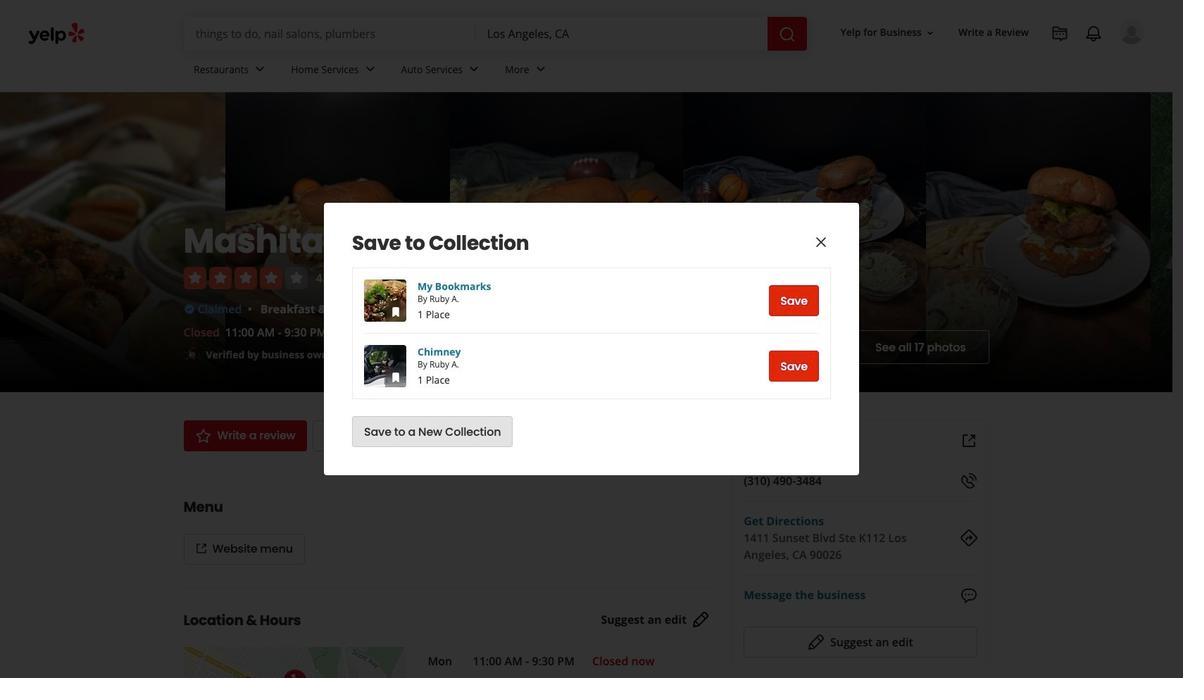 Task type: locate. For each thing, give the bounding box(es) containing it.
24 pencil v2 image
[[808, 634, 825, 651]]

dialog
[[0, 0, 1183, 678]]

menu element
[[161, 474, 709, 565]]

business categories element
[[182, 51, 1145, 92]]

photo of mashita club - los angeles, ca, us. sunset blvd roll with salmon sashimi and miso soup image
[[0, 92, 225, 392]]

location & hours element
[[161, 587, 732, 678]]

business phone number image
[[960, 473, 977, 490]]

region
[[352, 231, 831, 447]]

photo of mashita club - los angeles, ca, us. image
[[683, 92, 926, 392], [1151, 92, 1183, 392]]

0 horizontal spatial photo of mashita club - los angeles, ca, us. image
[[683, 92, 926, 392]]

None search field
[[185, 17, 807, 51]]

1 horizontal spatial photo of mashita club - los angeles, ca, us. image
[[1151, 92, 1183, 392]]

directions to the business image
[[960, 530, 977, 547]]

24 share v2 image
[[435, 428, 452, 444]]

business phone number image
[[960, 473, 977, 490]]

24 star v2 image
[[195, 428, 212, 444]]

4 24 chevron down v2 image from the left
[[532, 61, 549, 78]]

16 claim filled v2 image
[[184, 304, 195, 315]]

message the business image
[[960, 587, 977, 604]]

photo of mashita club - los angeles, ca, us. spicy chicken sandwich image
[[926, 92, 1151, 392]]

business website image
[[960, 433, 977, 449]]

24 chevron down v2 image
[[252, 61, 269, 78], [362, 61, 379, 78], [466, 61, 483, 78], [532, 61, 549, 78]]



Task type: describe. For each thing, give the bounding box(es) containing it.
projects image
[[1052, 25, 1069, 42]]

photo of mashita club - los angeles, ca, us. chicken sandwich image
[[225, 92, 450, 392]]

16 external link v2 image
[[195, 543, 207, 554]]

24 pencil v2 image
[[693, 612, 709, 628]]

search image
[[779, 26, 796, 43]]

3 24 chevron down v2 image from the left
[[466, 61, 483, 78]]

2 24 chevron down v2 image from the left
[[362, 61, 379, 78]]

business website image
[[960, 433, 977, 449]]

4.2 star rating image
[[184, 267, 307, 290]]

16 save v2 image
[[390, 307, 402, 318]]

user actions element
[[830, 18, 1164, 104]]

close image
[[813, 234, 830, 251]]

16 save v2 image
[[390, 372, 402, 383]]

2 photo of mashita club - los angeles, ca, us. image from the left
[[1151, 92, 1183, 392]]

map image
[[184, 647, 405, 678]]

1 photo of mashita club - los angeles, ca, us. image from the left
[[683, 92, 926, 392]]

message the business image
[[960, 587, 977, 604]]

notifications image
[[1086, 25, 1102, 42]]

photo of mashita club - los angeles, ca, us. hot chicken sandwich image
[[450, 92, 683, 392]]

16 chevron down v2 image
[[925, 27, 936, 39]]

1 24 chevron down v2 image from the left
[[252, 61, 269, 78]]

directions to the business image
[[960, 530, 977, 547]]



Task type: vqa. For each thing, say whether or not it's contained in the screenshot.
the left Be
no



